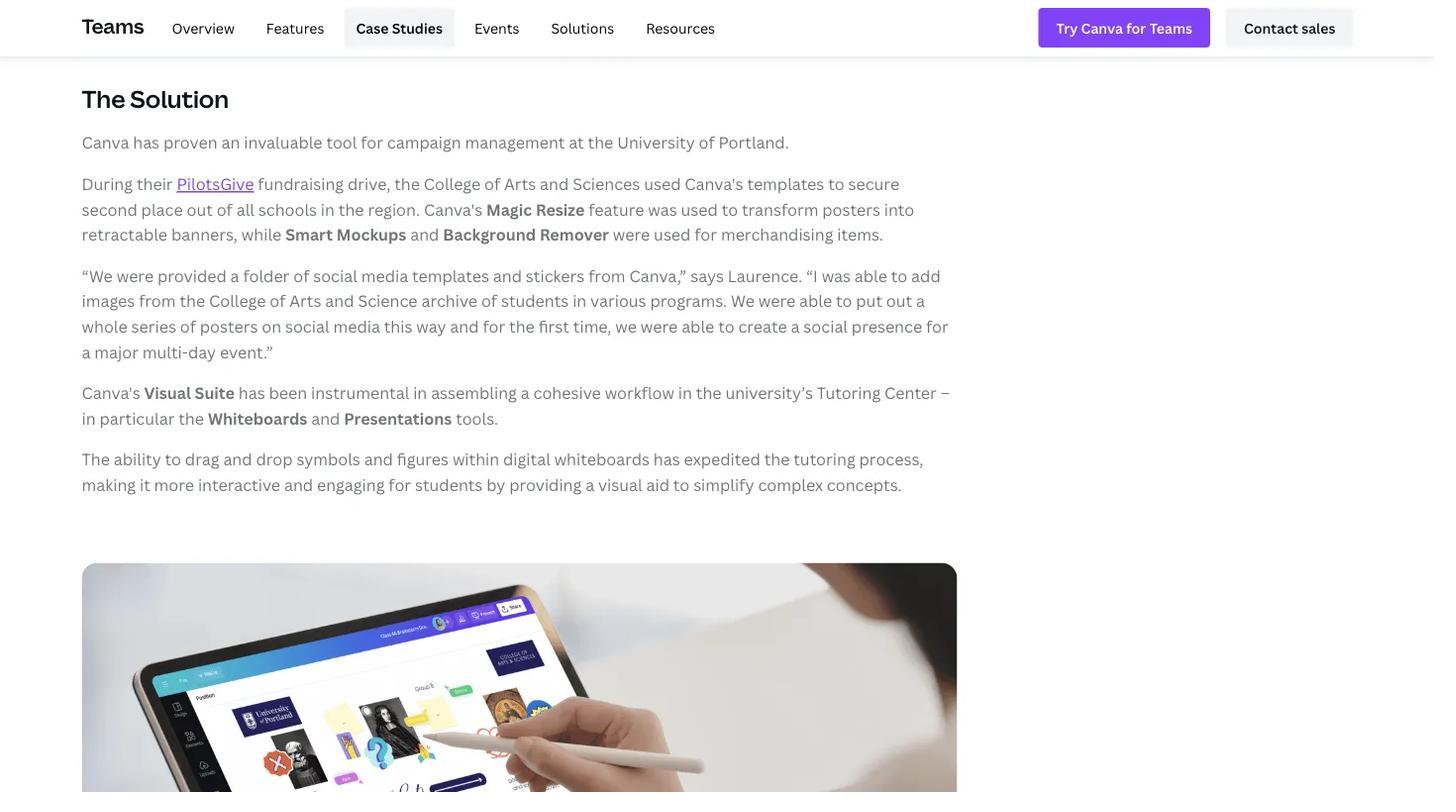 Task type: locate. For each thing, give the bounding box(es) containing it.
1 vertical spatial used
[[681, 199, 718, 220]]

methods
[[570, 16, 621, 32]]

1 vertical spatial the
[[82, 449, 110, 470]]

a
[[231, 265, 239, 286], [917, 290, 926, 312], [791, 316, 800, 337], [82, 341, 91, 363], [521, 382, 530, 404], [586, 474, 595, 496]]

0 horizontal spatial arts
[[290, 290, 322, 312]]

visual
[[144, 382, 191, 404]]

and up resize
[[540, 173, 569, 194]]

2 horizontal spatial has
[[654, 449, 680, 470]]

to inside the feature was used to transform posters into retractable banners, while
[[722, 199, 738, 220]]

posters up 'event."'
[[200, 316, 258, 337]]

sciences
[[573, 173, 640, 194]]

1 vertical spatial out
[[887, 290, 913, 312]]

whole
[[82, 316, 127, 337]]

to left transform
[[722, 199, 738, 220]]

media down science
[[333, 316, 380, 337]]

university left "portland"
[[644, 16, 702, 32]]

collaboration
[[490, 16, 567, 32]]

major
[[94, 341, 139, 363]]

students inside "we were provided a folder of social media templates and stickers from canva," says laurence. "i was able to add images from the college of arts and science archive of students in various programs. we were able to put out a whole series of posters on social media this way and for the first time, we were able to create a social presence for a major multi-day event."
[[501, 290, 569, 312]]

during
[[82, 173, 133, 194]]

retractable
[[82, 224, 168, 245]]

0 horizontal spatial was
[[648, 199, 677, 220]]

was inside the feature was used to transform posters into retractable banners, while
[[648, 199, 677, 220]]

transform
[[742, 199, 819, 220]]

college inside "we were provided a folder of social media templates and stickers from canva," says laurence. "i was able to add images from the college of arts and science archive of students in various programs. we were able to put out a whole series of posters on social media this way and for the first time, we were able to create a social presence for a major multi-day event."
[[209, 290, 266, 312]]

instrumental
[[311, 382, 410, 404]]

of right case
[[390, 16, 402, 32]]

a down whiteboards
[[586, 474, 595, 496]]

to
[[829, 173, 845, 194], [722, 199, 738, 220], [892, 265, 908, 286], [836, 290, 853, 312], [719, 316, 735, 337], [165, 449, 181, 470], [674, 474, 690, 496]]

the left university's
[[696, 382, 722, 404]]

able down "i
[[800, 290, 833, 312]]

drop
[[256, 449, 293, 470]]

on
[[262, 316, 282, 337]]

been
[[269, 382, 307, 404]]

1 vertical spatial students
[[415, 474, 483, 496]]

from up various
[[589, 265, 626, 286]]

the left first
[[509, 316, 535, 337]]

arts up magic at the left top of page
[[504, 173, 536, 194]]

0 vertical spatial arts
[[504, 173, 536, 194]]

the inside the ability to drag and drop symbols and figures within digital whiteboards has expedited the tutoring process, making it more interactive and engaging for students by providing a visual aid to simplify complex concepts.
[[82, 449, 110, 470]]

contact sales image
[[1245, 17, 1336, 39]]

1 horizontal spatial has
[[239, 382, 265, 404]]

templates up archive
[[412, 265, 489, 286]]

was right feature
[[648, 199, 677, 220]]

arts down the folder
[[290, 290, 322, 312]]

magic
[[487, 199, 532, 220]]

university up sciences
[[618, 132, 695, 153]]

posters inside the feature was used to transform posters into retractable banners, while
[[823, 199, 881, 220]]

the
[[588, 132, 614, 153], [395, 173, 420, 194], [339, 199, 364, 220], [180, 290, 205, 312], [509, 316, 535, 337], [696, 382, 722, 404], [179, 408, 204, 429], [765, 449, 790, 470]]

and down region.
[[410, 224, 439, 245]]

management
[[465, 132, 565, 153]]

whiteboards and presentations tools.
[[208, 408, 499, 429]]

has inside the ability to drag and drop symbols and figures within digital whiteboards has expedited the tutoring process, making it more interactive and engaging for students by providing a visual aid to simplify complex concepts.
[[654, 449, 680, 470]]

has up the aid
[[654, 449, 680, 470]]

of left "portland"
[[705, 16, 717, 32]]

0 horizontal spatial students
[[415, 474, 483, 496]]

merchandising
[[721, 224, 834, 245]]

1 horizontal spatial arts
[[504, 173, 536, 194]]

solutions
[[551, 18, 615, 37]]

for down figures
[[389, 474, 411, 496]]

in left particular
[[82, 408, 96, 429]]

canva
[[94, 16, 129, 32], [82, 132, 129, 153]]

0 horizontal spatial templates
[[412, 265, 489, 286]]

a left 'cohesive'
[[521, 382, 530, 404]]

canva's up background
[[424, 199, 483, 220]]

and up symbols
[[311, 408, 340, 429]]

teams element
[[82, 0, 1354, 55]]

the
[[82, 82, 125, 114], [82, 449, 110, 470]]

way
[[417, 316, 446, 337]]

menu bar inside teams element
[[152, 8, 727, 48]]

out inside fundraising drive, the college of arts and sciences used canva's templates to secure second place out of all schools in the region. canva's
[[187, 199, 213, 220]]

of left portland.
[[699, 132, 715, 153]]

of up day
[[180, 316, 196, 337]]

event."
[[220, 341, 273, 363]]

a down the add on the top of page
[[917, 290, 926, 312]]

to up more in the left of the page
[[165, 449, 181, 470]]

1 vertical spatial was
[[822, 265, 851, 286]]

0 horizontal spatial out
[[187, 199, 213, 220]]

0 vertical spatial canva
[[94, 16, 129, 32]]

2 vertical spatial has
[[654, 449, 680, 470]]

0 vertical spatial canva's
[[685, 173, 744, 194]]

has been instrumental in assembling a cohesive workflow in the university's tutoring center – in particular the
[[82, 382, 950, 429]]

day
[[188, 341, 216, 363]]

1 horizontal spatial out
[[887, 290, 913, 312]]

from up series
[[139, 290, 176, 312]]

0 vertical spatial out
[[187, 199, 213, 220]]

canva's visual suite
[[82, 382, 235, 404]]

able
[[855, 265, 888, 286], [800, 290, 833, 312], [682, 316, 715, 337]]

media
[[361, 265, 408, 286], [333, 316, 380, 337]]

the down 'provided'
[[180, 290, 205, 312]]

canva left campus
[[94, 16, 129, 32]]

2 horizontal spatial able
[[855, 265, 888, 286]]

1 horizontal spatial was
[[822, 265, 851, 286]]

has up "whiteboards"
[[239, 382, 265, 404]]

students down figures
[[415, 474, 483, 496]]

cohesive
[[534, 382, 601, 404]]

features
[[266, 18, 324, 37]]

canva for during their
[[82, 132, 129, 153]]

used up says
[[681, 199, 718, 220]]

in up time,
[[573, 290, 587, 312]]

and down background
[[493, 265, 522, 286]]

canva's down portland.
[[685, 173, 744, 194]]

was right "i
[[822, 265, 851, 286]]

for left first
[[483, 316, 506, 337]]

0 vertical spatial college
[[424, 173, 481, 194]]

students up first
[[501, 290, 569, 312]]

1 vertical spatial templates
[[412, 265, 489, 286]]

college down the folder
[[209, 290, 266, 312]]

0 vertical spatial has
[[133, 132, 160, 153]]

canva's up particular
[[82, 382, 140, 404]]

has inside has been instrumental in assembling a cohesive workflow in the university's tutoring center – in particular the
[[239, 382, 265, 404]]

0 horizontal spatial canva's
[[82, 382, 140, 404]]

the inside the ability to drag and drop symbols and figures within digital whiteboards has expedited the tutoring process, making it more interactive and engaging for students by providing a visual aid to simplify complex concepts.
[[765, 449, 790, 470]]

posters inside "we were provided a folder of social media templates and stickers from canva," says laurence. "i was able to add images from the college of arts and science archive of students in various programs. we were able to put out a whole series of posters on social media this way and for the first time, we were able to create a social presence for a major multi-day event."
[[200, 316, 258, 337]]

1 vertical spatial posters
[[200, 316, 258, 337]]

2 the from the top
[[82, 449, 110, 470]]

expedited
[[684, 449, 761, 470]]

used up feature
[[644, 173, 681, 194]]

posters up items.
[[823, 199, 881, 220]]

and left science
[[325, 290, 354, 312]]

in inside "we were provided a folder of social media templates and stickers from canva," says laurence. "i was able to add images from the college of arts and science archive of students in various programs. we were able to put out a whole series of posters on social media this way and for the first time, we were able to create a social presence for a major multi-day event."
[[573, 290, 587, 312]]

region.
[[368, 199, 420, 220]]

1 horizontal spatial students
[[501, 290, 569, 312]]

the up making
[[82, 449, 110, 470]]

media up science
[[361, 265, 408, 286]]

used up canva,"
[[654, 224, 691, 245]]

1 horizontal spatial college
[[424, 173, 481, 194]]

feature was used to transform posters into retractable banners, while
[[82, 199, 915, 245]]

used inside fundraising drive, the college of arts and sciences used canva's templates to secure second place out of all schools in the region. canva's
[[644, 173, 681, 194]]

1 vertical spatial canva
[[82, 132, 129, 153]]

were down feature
[[613, 224, 650, 245]]

0 vertical spatial used
[[644, 173, 681, 194]]

1 vertical spatial from
[[139, 290, 176, 312]]

and up engaging in the left bottom of the page
[[364, 449, 393, 470]]

0 vertical spatial students
[[501, 290, 569, 312]]

laurence.
[[728, 265, 803, 286]]

1 vertical spatial able
[[800, 290, 833, 312]]

posters
[[823, 199, 881, 220], [200, 316, 258, 337]]

0 vertical spatial templates
[[748, 173, 825, 194]]

–
[[941, 382, 950, 404]]

0 horizontal spatial has
[[133, 132, 160, 153]]

1 vertical spatial media
[[333, 316, 380, 337]]

1 vertical spatial has
[[239, 382, 265, 404]]

their
[[137, 173, 173, 194]]

college down canva has proven an invaluable tool for campaign management at the university of portland.
[[424, 173, 481, 194]]

was
[[648, 199, 677, 220], [822, 265, 851, 286]]

ability
[[114, 449, 161, 470]]

canva has proven an invaluable tool for campaign management at the university of portland.
[[82, 132, 790, 153]]

providing
[[510, 474, 582, 496]]

0 vertical spatial university
[[644, 16, 702, 32]]

0 vertical spatial posters
[[823, 199, 881, 220]]

0 vertical spatial able
[[855, 265, 888, 286]]

1 vertical spatial canva's
[[424, 199, 483, 220]]

2 vertical spatial able
[[682, 316, 715, 337]]

tools.
[[456, 408, 499, 429]]

1 horizontal spatial able
[[800, 290, 833, 312]]

during their pilotsgive
[[82, 173, 254, 194]]

menu bar
[[152, 8, 727, 48]]

social right on
[[285, 316, 330, 337]]

to down we
[[719, 316, 735, 337]]

folder
[[243, 265, 290, 286]]

to left secure
[[829, 173, 845, 194]]

able up put
[[855, 265, 888, 286]]

1 the from the top
[[82, 82, 125, 114]]

solutions link
[[540, 8, 626, 48]]

fundraising
[[258, 173, 344, 194]]

used inside the feature was used to transform posters into retractable banners, while
[[681, 199, 718, 220]]

university
[[644, 16, 702, 32], [618, 132, 695, 153]]

canva for campus significantly improved efficiency of workflows and collaboration methods for university of portland faculty.
[[94, 16, 815, 32]]

the solution
[[82, 82, 229, 114]]

1 vertical spatial arts
[[290, 290, 322, 312]]

in up smart at the top
[[321, 199, 335, 220]]

arts
[[504, 173, 536, 194], [290, 290, 322, 312]]

a inside has been instrumental in assembling a cohesive workflow in the university's tutoring center – in particular the
[[521, 382, 530, 404]]

add
[[912, 265, 941, 286]]

social down smart at the top
[[313, 265, 358, 286]]

templates
[[748, 173, 825, 194], [412, 265, 489, 286]]

the up region.
[[395, 173, 420, 194]]

workflows
[[405, 16, 463, 32]]

and down drop
[[284, 474, 313, 496]]

1 horizontal spatial posters
[[823, 199, 881, 220]]

science
[[358, 290, 418, 312]]

canva up "during"
[[82, 132, 129, 153]]

0 vertical spatial from
[[589, 265, 626, 286]]

making
[[82, 474, 136, 496]]

the down 'teams'
[[82, 82, 125, 114]]

out up banners,
[[187, 199, 213, 220]]

university's
[[726, 382, 814, 404]]

it
[[140, 474, 150, 496]]

and
[[466, 16, 488, 32], [540, 173, 569, 194], [410, 224, 439, 245], [493, 265, 522, 286], [325, 290, 354, 312], [450, 316, 479, 337], [311, 408, 340, 429], [223, 449, 252, 470], [364, 449, 393, 470], [284, 474, 313, 496]]

of left all
[[217, 199, 233, 220]]

0 horizontal spatial able
[[682, 316, 715, 337]]

arts inside "we were provided a folder of social media templates and stickers from canva," says laurence. "i was able to add images from the college of arts and science archive of students in various programs. we were able to put out a whole series of posters on social media this way and for the first time, we were able to create a social presence for a major multi-day event."
[[290, 290, 322, 312]]

templates up transform
[[748, 173, 825, 194]]

assembling
[[431, 382, 517, 404]]

case studies link
[[344, 8, 455, 48]]

has up their
[[133, 132, 160, 153]]

college inside fundraising drive, the college of arts and sciences used canva's templates to secure second place out of all schools in the region. canva's
[[424, 173, 481, 194]]

able down programs.
[[682, 316, 715, 337]]

schools
[[258, 199, 317, 220]]

for right the presence
[[927, 316, 949, 337]]

the up the complex
[[765, 449, 790, 470]]

arts inside fundraising drive, the college of arts and sciences used canva's templates to secure second place out of all schools in the region. canva's
[[504, 173, 536, 194]]

out up the presence
[[887, 290, 913, 312]]

1 horizontal spatial templates
[[748, 173, 825, 194]]

0 vertical spatial was
[[648, 199, 677, 220]]

events
[[475, 18, 520, 37]]

of
[[390, 16, 402, 32], [705, 16, 717, 32], [699, 132, 715, 153], [485, 173, 501, 194], [217, 199, 233, 220], [294, 265, 310, 286], [270, 290, 286, 312], [482, 290, 498, 312], [180, 316, 196, 337]]

0 vertical spatial the
[[82, 82, 125, 114]]

0 horizontal spatial posters
[[200, 316, 258, 337]]

in inside fundraising drive, the college of arts and sciences used canva's templates to secure second place out of all schools in the region. canva's
[[321, 199, 335, 220]]

out inside "we were provided a folder of social media templates and stickers from canva," says laurence. "i was able to add images from the college of arts and science archive of students in various programs. we were able to put out a whole series of posters on social media this way and for the first time, we were able to create a social presence for a major multi-day event."
[[887, 290, 913, 312]]

menu bar containing overview
[[152, 8, 727, 48]]

1 vertical spatial college
[[209, 290, 266, 312]]

a inside the ability to drag and drop symbols and figures within digital whiteboards has expedited the tutoring process, making it more interactive and engaging for students by providing a visual aid to simplify complex concepts.
[[586, 474, 595, 496]]

the for the solution
[[82, 82, 125, 114]]

simplify
[[694, 474, 755, 496]]

0 horizontal spatial college
[[209, 290, 266, 312]]



Task type: vqa. For each thing, say whether or not it's contained in the screenshot.
process,
yes



Task type: describe. For each thing, give the bounding box(es) containing it.
pilotsgive
[[177, 173, 254, 194]]

stickers
[[526, 265, 585, 286]]

presence
[[852, 316, 923, 337]]

particular
[[100, 408, 175, 429]]

suite
[[195, 382, 235, 404]]

"i
[[807, 265, 818, 286]]

were up images
[[117, 265, 154, 286]]

to inside fundraising drive, the college of arts and sciences used canva's templates to secure second place out of all schools in the region. canva's
[[829, 173, 845, 194]]

this
[[384, 316, 413, 337]]

were right we
[[641, 316, 678, 337]]

at
[[569, 132, 584, 153]]

a left the folder
[[231, 265, 239, 286]]

resize
[[536, 199, 585, 220]]

digital
[[503, 449, 551, 470]]

students inside the ability to drag and drop symbols and figures within digital whiteboards has expedited the tutoring process, making it more interactive and engaging for students by providing a visual aid to simplify complex concepts.
[[415, 474, 483, 496]]

templates inside fundraising drive, the college of arts and sciences used canva's templates to secure second place out of all schools in the region. canva's
[[748, 173, 825, 194]]

improved
[[274, 16, 329, 32]]

background
[[443, 224, 536, 245]]

and inside fundraising drive, the college of arts and sciences used canva's templates to secure second place out of all schools in the region. canva's
[[540, 173, 569, 194]]

various
[[591, 290, 647, 312]]

images
[[82, 290, 135, 312]]

an
[[221, 132, 240, 153]]

says
[[691, 265, 724, 286]]

drive,
[[348, 173, 391, 194]]

of right archive
[[482, 290, 498, 312]]

1 vertical spatial university
[[618, 132, 695, 153]]

presentations
[[344, 408, 452, 429]]

interactive
[[198, 474, 281, 496]]

process,
[[860, 449, 924, 470]]

into
[[885, 199, 915, 220]]

the ability to drag and drop symbols and figures within digital whiteboards has expedited the tutoring process, making it more interactive and engaging for students by providing a visual aid to simplify complex concepts.
[[82, 449, 924, 496]]

the down "suite"
[[179, 408, 204, 429]]

to right the aid
[[674, 474, 690, 496]]

figures
[[397, 449, 449, 470]]

the right the at
[[588, 132, 614, 153]]

canva,"
[[630, 265, 687, 286]]

for right tool
[[361, 132, 383, 153]]

more
[[154, 474, 194, 496]]

for right methods
[[624, 16, 641, 32]]

resources
[[646, 18, 715, 37]]

the for the ability to drag and drop symbols and figures within digital whiteboards has expedited the tutoring process, making it more interactive and engaging for students by providing a visual aid to simplify complex concepts.
[[82, 449, 110, 470]]

secure
[[849, 173, 900, 194]]

and right workflows
[[466, 16, 488, 32]]

for up says
[[695, 224, 717, 245]]

place
[[141, 199, 183, 220]]

portland.
[[719, 132, 790, 153]]

were down laurence.
[[759, 290, 796, 312]]

we
[[731, 290, 755, 312]]

2 vertical spatial used
[[654, 224, 691, 245]]

1 horizontal spatial canva's
[[424, 199, 483, 220]]

of right the folder
[[294, 265, 310, 286]]

0 vertical spatial media
[[361, 265, 408, 286]]

tutoring
[[794, 449, 856, 470]]

provided
[[158, 265, 227, 286]]

fundraising drive, the college of arts and sciences used canva's templates to secure second place out of all schools in the region. canva's
[[82, 173, 900, 220]]

all
[[237, 199, 255, 220]]

for left campus
[[132, 16, 149, 32]]

canva for the solution
[[94, 16, 129, 32]]

for inside the ability to drag and drop symbols and figures within digital whiteboards has expedited the tutoring process, making it more interactive and engaging for students by providing a visual aid to simplify complex concepts.
[[389, 474, 411, 496]]

2 horizontal spatial canva's
[[685, 173, 744, 194]]

in up presentations
[[413, 382, 427, 404]]

smart
[[286, 224, 333, 245]]

smart mockups and background remover were used for merchandising items.
[[286, 224, 884, 245]]

create
[[739, 316, 787, 337]]

proven
[[163, 132, 218, 153]]

was inside "we were provided a folder of social media templates and stickers from canva," says laurence. "i was able to add images from the college of arts and science archive of students in various programs. we were able to put out a whole series of posters on social media this way and for the first time, we were able to create a social presence for a major multi-day event."
[[822, 265, 851, 286]]

resources link
[[634, 8, 727, 48]]

efficiency
[[331, 16, 387, 32]]

aid
[[647, 474, 670, 496]]

invaluable
[[244, 132, 323, 153]]

whiteboards
[[555, 449, 650, 470]]

2 vertical spatial canva's
[[82, 382, 140, 404]]

multi-
[[142, 341, 188, 363]]

1 horizontal spatial from
[[589, 265, 626, 286]]

pilotsgive link
[[177, 173, 254, 194]]

feature
[[589, 199, 645, 220]]

of up magic at the left top of page
[[485, 173, 501, 194]]

in right "workflow"
[[679, 382, 693, 404]]

banners,
[[171, 224, 238, 245]]

significantly
[[202, 16, 271, 32]]

portland
[[720, 16, 770, 32]]

drag
[[185, 449, 220, 470]]

templates inside "we were provided a folder of social media templates and stickers from canva," says laurence. "i was able to add images from the college of arts and science archive of students in various programs. we were able to put out a whole series of posters on social media this way and for the first time, we were able to create a social presence for a major multi-day event."
[[412, 265, 489, 286]]

to left the add on the top of page
[[892, 265, 908, 286]]

first
[[539, 316, 570, 337]]

a right the create
[[791, 316, 800, 337]]

to left put
[[836, 290, 853, 312]]

case
[[356, 18, 389, 37]]

mockups
[[337, 224, 407, 245]]

time,
[[574, 316, 612, 337]]

engaging
[[317, 474, 385, 496]]

studies
[[392, 18, 443, 37]]

and down archive
[[450, 316, 479, 337]]

concepts.
[[827, 474, 902, 496]]

events link
[[463, 8, 532, 48]]

whiteboards
[[208, 408, 307, 429]]

and up interactive
[[223, 449, 252, 470]]

center
[[885, 382, 937, 404]]

archive
[[422, 290, 478, 312]]

tutoring
[[817, 382, 881, 404]]

case studies
[[356, 18, 443, 37]]

series
[[131, 316, 176, 337]]

items.
[[838, 224, 884, 245]]

"we
[[82, 265, 113, 286]]

teams
[[82, 12, 144, 39]]

faculty.
[[773, 16, 815, 32]]

0 horizontal spatial from
[[139, 290, 176, 312]]

campus
[[152, 16, 199, 32]]

of up on
[[270, 290, 286, 312]]

while
[[242, 224, 282, 245]]

social down "i
[[804, 316, 848, 337]]

the down drive,
[[339, 199, 364, 220]]

a left major
[[82, 341, 91, 363]]

we
[[616, 316, 637, 337]]



